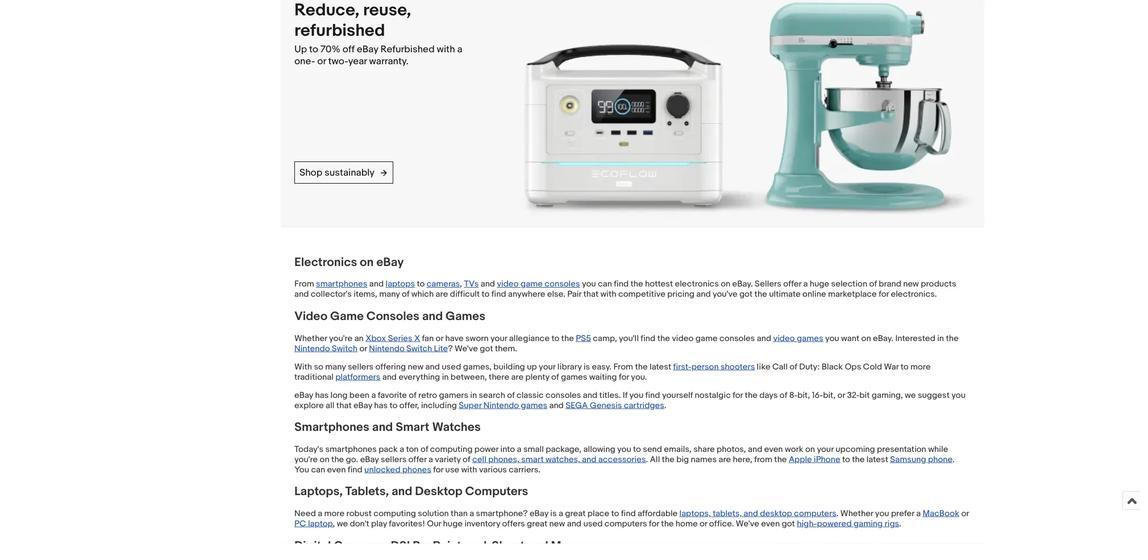 Task type: locate. For each thing, give the bounding box(es) containing it.
you'll
[[619, 333, 639, 343]]

that inside you can find the hottest electronics on ebay. sellers offer a huge selection of brand new products and collector's items, many of which are difficult to find anywhere else. pair that with competitive pricing and you've got the ultimate online marketplace for electronics.
[[584, 289, 599, 299]]

can inside you can find the hottest electronics on ebay. sellers offer a huge selection of brand new products and collector's items, many of which are difficult to find anywhere else. pair that with competitive pricing and you've got the ultimate online marketplace for electronics.
[[598, 279, 612, 289]]

0 vertical spatial can
[[598, 279, 612, 289]]

video right the tvs link
[[497, 279, 519, 289]]

1 horizontal spatial got
[[740, 289, 753, 299]]

can inside . you can even find
[[311, 464, 325, 475]]

0 horizontal spatial sellers
[[348, 361, 374, 372]]

latest left first-
[[650, 361, 672, 372]]

to
[[309, 43, 318, 55], [417, 279, 425, 289], [482, 289, 490, 299], [552, 333, 560, 343], [901, 361, 909, 372], [390, 400, 398, 410], [633, 444, 641, 454], [843, 454, 850, 464], [611, 508, 619, 519]]

on right electronics
[[721, 279, 731, 289]]

unlocked phones link
[[364, 464, 431, 475]]

, left tvs
[[460, 279, 462, 289]]

ebay. up war at the right of the page
[[873, 333, 894, 343]]

with inside you can find the hottest electronics on ebay. sellers offer a huge selection of brand new products and collector's items, many of which are difficult to find anywhere else. pair that with competitive pricing and you've got the ultimate online marketplace for electronics.
[[601, 289, 617, 299]]

are
[[436, 289, 448, 299], [511, 372, 524, 382], [719, 454, 731, 464]]

xbox series x link
[[366, 333, 420, 343]]

brand
[[879, 279, 902, 289]]

2 horizontal spatial games
[[797, 333, 824, 343]]

we've
[[455, 343, 478, 353], [736, 519, 759, 529]]

bit, left the 32-
[[823, 390, 836, 400]]

huge
[[810, 279, 830, 289], [443, 519, 463, 529]]

0 vertical spatial sellers
[[348, 361, 374, 372]]

smartphones down smartphones
[[325, 444, 377, 454]]

with so many sellers offering new and used games, building up your library is easy. from the latest first-person shooters
[[294, 361, 755, 372]]

1 horizontal spatial used
[[584, 519, 603, 529]]

the inside need a more robust computing solution than a smartphone? ebay is a great place to find affordable laptops, tablets, and desktop computers . whether you prefer a macbook or pc laptop , we don't play favorites! our huge inventory offers great new and used computers for the home or office. we've even got high-powered gaming rigs .
[[661, 519, 674, 529]]

in up gamers
[[442, 372, 449, 382]]

else.
[[547, 289, 566, 299]]

cameras
[[427, 279, 460, 289]]

bit, left 16-
[[798, 390, 810, 400]]

can right you
[[311, 464, 325, 475]]

find left anywhere
[[492, 289, 506, 299]]

even left high-
[[761, 519, 780, 529]]

0 horizontal spatial offer
[[409, 454, 427, 464]]

electronics.
[[891, 289, 937, 299]]

0 vertical spatial offer
[[784, 279, 802, 289]]

you left want
[[825, 333, 840, 343]]

that right "all"
[[336, 400, 352, 410]]

go.
[[346, 454, 358, 464]]

1 horizontal spatial from
[[614, 361, 633, 372]]

0 vertical spatial with
[[437, 43, 455, 55]]

got inside need a more robust computing solution than a smartphone? ebay is a great place to find affordable laptops, tablets, and desktop computers . whether you prefer a macbook or pc laptop , we don't play favorites! our huge inventory offers great new and used computers for the home or office. we've even got high-powered gaming rigs .
[[782, 519, 795, 529]]

call
[[773, 361, 788, 372]]

plenty
[[526, 372, 550, 382]]

whether inside need a more robust computing solution than a smartphone? ebay is a great place to find affordable laptops, tablets, and desktop computers . whether you prefer a macbook or pc laptop , we don't play favorites! our huge inventory offers great new and used computers for the home or office. we've even got high-powered gaming rigs .
[[841, 508, 874, 519]]

1 vertical spatial ebay.
[[873, 333, 894, 343]]

0 vertical spatial even
[[764, 444, 783, 454]]

0 horizontal spatial ebay.
[[733, 279, 753, 289]]

1 vertical spatial huge
[[443, 519, 463, 529]]

bit
[[860, 390, 870, 400]]

smartphones
[[316, 279, 367, 289], [325, 444, 377, 454]]

ebay. left sellers
[[733, 279, 753, 289]]

smartphones down electronics on ebay
[[316, 279, 367, 289]]

2 horizontal spatial with
[[601, 289, 617, 299]]

huge inside you can find the hottest electronics on ebay. sellers offer a huge selection of brand new products and collector's items, many of which are difficult to find anywhere else. pair that with competitive pricing and you've got the ultimate online marketplace for electronics.
[[810, 279, 830, 289]]

1 vertical spatial ,
[[333, 519, 335, 529]]

has up smartphones and smart watches
[[374, 400, 388, 410]]

to right allegiance
[[552, 333, 560, 343]]

1 horizontal spatial that
[[584, 289, 599, 299]]

1 horizontal spatial game
[[696, 333, 718, 343]]

from smartphones and laptops to cameras , tvs and video game consoles
[[294, 279, 580, 289]]

power
[[475, 444, 499, 454]]

affordable
[[638, 508, 678, 519]]

1 vertical spatial consoles
[[720, 333, 755, 343]]

1 horizontal spatial computers
[[794, 508, 837, 519]]

you right allowing
[[617, 444, 631, 454]]

x
[[414, 333, 420, 343]]

a right need at the left bottom
[[318, 508, 322, 519]]

to right iphone
[[843, 454, 850, 464]]

reuse,
[[363, 0, 411, 20]]

1 horizontal spatial we
[[905, 390, 916, 400]]

2 switch from the left
[[407, 343, 432, 353]]

the right you'll
[[658, 333, 670, 343]]

0 horizontal spatial whether
[[294, 333, 327, 343]]

0 horizontal spatial we've
[[455, 343, 478, 353]]

0 horizontal spatial are
[[436, 289, 448, 299]]

electronics
[[294, 255, 357, 269]]

high-
[[797, 519, 817, 529]]

1 vertical spatial got
[[480, 343, 493, 353]]

you inside you can find the hottest electronics on ebay. sellers offer a huge selection of brand new products and collector's items, many of which are difficult to find anywhere else. pair that with competitive pricing and you've got the ultimate online marketplace for electronics.
[[582, 279, 596, 289]]

off
[[343, 43, 355, 55]]

and up pack
[[372, 420, 393, 435]]

find inside . you can even find
[[348, 464, 363, 475]]

with left competitive
[[601, 289, 617, 299]]

cartridges
[[624, 400, 664, 410]]

0 vertical spatial game
[[521, 279, 543, 289]]

and inside ebay has long been a favorite of retro gamers in search of classic consoles and titles. if you find yourself nostalgic for the days of 8-bit, 16-bit, or 32-bit gaming, we suggest you explore all that ebay has to offer, including
[[583, 390, 598, 400]]

1 horizontal spatial ,
[[460, 279, 462, 289]]

1 vertical spatial your
[[539, 361, 556, 372]]

0 vertical spatial games
[[797, 333, 824, 343]]

many right the so in the bottom of the page
[[325, 361, 346, 372]]

to right laptops
[[417, 279, 425, 289]]

there
[[489, 372, 509, 382]]

1 vertical spatial used
[[584, 519, 603, 529]]

0 vertical spatial ,
[[460, 279, 462, 289]]

a left variety
[[429, 454, 433, 464]]

smart
[[521, 454, 544, 464]]

series
[[388, 333, 413, 343]]

1 horizontal spatial with
[[461, 464, 477, 475]]

computers
[[794, 508, 837, 519], [605, 519, 647, 529]]

new
[[903, 279, 919, 289], [408, 361, 424, 372], [550, 519, 565, 529]]

1 vertical spatial in
[[442, 372, 449, 382]]

nintendo down there
[[484, 400, 519, 410]]

our
[[427, 519, 441, 529]]

whether left rigs at the bottom right of page
[[841, 508, 874, 519]]

0 horizontal spatial new
[[408, 361, 424, 372]]

of left 'cell'
[[463, 454, 470, 464]]

video up call
[[773, 333, 795, 343]]

ton
[[406, 444, 419, 454]]

camp,
[[593, 333, 617, 343]]

and left the laptops link
[[369, 279, 384, 289]]

you're up laptops,
[[294, 454, 318, 464]]

. right if
[[664, 400, 667, 410]]

0 horizontal spatial we
[[337, 519, 348, 529]]

new inside you can find the hottest electronics on ebay. sellers offer a huge selection of brand new products and collector's items, many of which are difficult to find anywhere else. pair that with competitive pricing and you've got the ultimate online marketplace for electronics.
[[903, 279, 919, 289]]

to inside ebay has long been a favorite of retro gamers in search of classic consoles and titles. if you find yourself nostalgic for the days of 8-bit, 16-bit, or 32-bit gaming, we suggest you explore all that ebay has to offer, including
[[390, 400, 398, 410]]

1 vertical spatial computing
[[374, 508, 416, 519]]

gamers
[[439, 390, 468, 400]]

up
[[294, 43, 307, 55]]

of left which
[[402, 289, 410, 299]]

game inside whether you're an xbox series x fan or have sworn your allegiance to the ps5 camp, you'll find the video game consoles and video games you want on ebay. interested in the nintendo switch or nintendo switch lite ? we've got them.
[[696, 333, 718, 343]]

0 horizontal spatial more
[[324, 508, 345, 519]]

games down plenty
[[521, 400, 548, 410]]

1 vertical spatial more
[[324, 508, 345, 519]]

smartphones inside today's smartphones pack a ton of computing power into a small package, allowing you to send emails, share photos, and even work on your upcoming presentation while you're on the go. ebay sellers offer a variety of
[[325, 444, 377, 454]]

more inside like call of duty: black ops cold war to more traditional
[[911, 361, 931, 372]]

we left don't
[[337, 519, 348, 529]]

in inside whether you're an xbox series x fan or have sworn your allegiance to the ps5 camp, you'll find the video game consoles and video games you want on ebay. interested in the nintendo switch or nintendo switch lite ? we've got them.
[[938, 333, 944, 343]]

in
[[938, 333, 944, 343], [442, 372, 449, 382], [470, 390, 477, 400]]

1 horizontal spatial great
[[565, 508, 586, 519]]

tablets,
[[713, 508, 742, 519]]

everything
[[399, 372, 440, 382]]

computers
[[465, 484, 528, 499]]

computing down laptops, tablets, and desktop computers
[[374, 508, 416, 519]]

to right tvs
[[482, 289, 490, 299]]

0 horizontal spatial you're
[[294, 454, 318, 464]]

huge inside need a more robust computing solution than a smartphone? ebay is a great place to find affordable laptops, tablets, and desktop computers . whether you prefer a macbook or pc laptop , we don't play favorites! our huge inventory offers great new and used computers for the home or office. we've even got high-powered gaming rigs .
[[443, 519, 463, 529]]

smartphones
[[294, 420, 370, 435]]

your right up
[[539, 361, 556, 372]]

huge right our
[[443, 519, 463, 529]]

on inside whether you're an xbox series x fan or have sworn your allegiance to the ps5 camp, you'll find the video game consoles and video games you want on ebay. interested in the nintendo switch or nintendo switch lite ? we've got them.
[[862, 333, 871, 343]]

find down 'you.'
[[646, 390, 660, 400]]

genesis
[[590, 400, 622, 410]]

the right all at the right bottom of the page
[[662, 454, 675, 464]]

and up video on the bottom of page
[[294, 289, 309, 299]]

computing inside need a more robust computing solution than a smartphone? ebay is a great place to find affordable laptops, tablets, and desktop computers . whether you prefer a macbook or pc laptop , we don't play favorites! our huge inventory offers great new and used computers for the home or office. we've even got high-powered gaming rigs .
[[374, 508, 416, 519]]

1 horizontal spatial ebay.
[[873, 333, 894, 343]]

a inside you can find the hottest electronics on ebay. sellers offer a huge selection of brand new products and collector's items, many of which are difficult to find anywhere else. pair that with competitive pricing and you've got the ultimate online marketplace for electronics.
[[804, 279, 808, 289]]

1 horizontal spatial huge
[[810, 279, 830, 289]]

sellers inside today's smartphones pack a ton of computing power into a small package, allowing you to send emails, share photos, and even work on your upcoming presentation while you're on the go. ebay sellers offer a variety of
[[381, 454, 407, 464]]

or inside ebay has long been a favorite of retro gamers in search of classic consoles and titles. if you find yourself nostalgic for the days of 8-bit, 16-bit, or 32-bit gaming, we suggest you explore all that ebay has to offer, including
[[838, 390, 845, 400]]

nintendo up offering
[[369, 343, 405, 353]]

find inside need a more robust computing solution than a smartphone? ebay is a great place to find affordable laptops, tablets, and desktop computers . whether you prefer a macbook or pc laptop , we don't play favorites! our huge inventory offers great new and used computers for the home or office. we've even got high-powered gaming rigs .
[[621, 508, 636, 519]]

smartphones for from
[[316, 279, 367, 289]]

got
[[740, 289, 753, 299], [480, 343, 493, 353], [782, 519, 795, 529]]

video
[[294, 309, 328, 324]]

allowing
[[584, 444, 615, 454]]

0 vertical spatial you're
[[329, 333, 353, 343]]

1 vertical spatial we've
[[736, 519, 759, 529]]

you
[[582, 279, 596, 289], [825, 333, 840, 343], [630, 390, 644, 400], [952, 390, 966, 400], [617, 444, 631, 454], [875, 508, 889, 519]]

even inside today's smartphones pack a ton of computing power into a small package, allowing you to send emails, share photos, and even work on your upcoming presentation while you're on the go. ebay sellers offer a variety of
[[764, 444, 783, 454]]

a right prefer
[[917, 508, 921, 519]]

many inside you can find the hottest electronics on ebay. sellers offer a huge selection of brand new products and collector's items, many of which are difficult to find anywhere else. pair that with competitive pricing and you've got the ultimate online marketplace for electronics.
[[379, 289, 400, 299]]

pack
[[379, 444, 398, 454]]

0 horizontal spatial huge
[[443, 519, 463, 529]]

. inside . you can even find
[[953, 454, 955, 464]]

the left hottest
[[631, 279, 643, 289]]

1 horizontal spatial are
[[511, 372, 524, 382]]

1 vertical spatial whether
[[841, 508, 874, 519]]

in left search
[[470, 390, 477, 400]]

to inside like call of duty: black ops cold war to more traditional
[[901, 361, 909, 372]]

ebay inside need a more robust computing solution than a smartphone? ebay is a great place to find affordable laptops, tablets, and desktop computers . whether you prefer a macbook or pc laptop , we don't play favorites! our huge inventory offers great new and used computers for the home or office. we've even got high-powered gaming rigs .
[[530, 508, 549, 519]]

are left up
[[511, 372, 524, 382]]

is right offers
[[551, 508, 557, 519]]

for right nostalgic
[[733, 390, 743, 400]]

?
[[448, 343, 453, 353]]

offer left online at the right of page
[[784, 279, 802, 289]]

of
[[870, 279, 877, 289], [402, 289, 410, 299], [790, 361, 798, 372], [552, 372, 559, 382], [409, 390, 417, 400], [507, 390, 515, 400], [780, 390, 788, 400], [421, 444, 428, 454], [463, 454, 470, 464]]

reduce, reuse, refurbished up to 70% off ebay refurbished with a one- or two-year warranty.
[[294, 0, 463, 67]]

1 horizontal spatial bit,
[[823, 390, 836, 400]]

find left affordable
[[621, 508, 636, 519]]

lite
[[434, 343, 448, 353]]

2 vertical spatial even
[[761, 519, 780, 529]]

1 horizontal spatial offer
[[784, 279, 802, 289]]

you inside need a more robust computing solution than a smartphone? ebay is a great place to find affordable laptops, tablets, and desktop computers . whether you prefer a macbook or pc laptop , we don't play favorites! our huge inventory offers great new and used computers for the home or office. we've even got high-powered gaming rigs .
[[875, 508, 889, 519]]

2 vertical spatial new
[[550, 519, 565, 529]]

2 vertical spatial with
[[461, 464, 477, 475]]

with inside reduce, reuse, refurbished up to 70% off ebay refurbished with a one- or two-year warranty.
[[437, 43, 455, 55]]

0 vertical spatial got
[[740, 289, 753, 299]]

1 horizontal spatial computing
[[430, 444, 473, 454]]

1 horizontal spatial many
[[379, 289, 400, 299]]

for left the use
[[433, 464, 444, 475]]

small
[[524, 444, 544, 454]]

you're inside today's smartphones pack a ton of computing power into a small package, allowing you to send emails, share photos, and even work on your upcoming presentation while you're on the go. ebay sellers offer a variety of
[[294, 454, 318, 464]]

1 horizontal spatial whether
[[841, 508, 874, 519]]

xbox
[[366, 333, 386, 343]]

smartphones for today's
[[325, 444, 377, 454]]

sega
[[566, 400, 588, 410]]

cell
[[472, 454, 487, 464]]

2 vertical spatial in
[[470, 390, 477, 400]]

game
[[330, 309, 364, 324]]

1 bit, from the left
[[798, 390, 810, 400]]

and left sega
[[549, 400, 564, 410]]

great right offers
[[527, 519, 548, 529]]

1 vertical spatial games
[[561, 372, 588, 382]]

find inside whether you're an xbox series x fan or have sworn your allegiance to the ps5 camp, you'll find the video game consoles and video games you want on ebay. interested in the nintendo switch or nintendo switch lite ? we've got them.
[[641, 333, 656, 343]]

or right macbook
[[962, 508, 969, 519]]

or
[[317, 55, 326, 67], [436, 333, 443, 343], [360, 343, 367, 353], [838, 390, 845, 400], [962, 508, 969, 519], [700, 519, 707, 529]]

don't
[[350, 519, 369, 529]]

has left long
[[315, 390, 329, 400]]

we've right office.
[[736, 519, 759, 529]]

more down 'interested'
[[911, 361, 931, 372]]

1 vertical spatial smartphones
[[325, 444, 377, 454]]

and left you've
[[697, 289, 711, 299]]

you left prefer
[[875, 508, 889, 519]]

offer
[[784, 279, 802, 289], [409, 454, 427, 464]]

0 vertical spatial in
[[938, 333, 944, 343]]

0 vertical spatial used
[[442, 361, 461, 372]]

or left the 32-
[[838, 390, 845, 400]]

1 horizontal spatial has
[[374, 400, 388, 410]]

game up the person at the bottom
[[696, 333, 718, 343]]

ebay right offers
[[530, 508, 549, 519]]

ebay right go.
[[360, 454, 379, 464]]

video up first-
[[672, 333, 694, 343]]

1 vertical spatial can
[[311, 464, 325, 475]]

nintendo switch lite link
[[369, 343, 448, 353]]

0 vertical spatial whether
[[294, 333, 327, 343]]

are right which
[[436, 289, 448, 299]]

1 vertical spatial is
[[551, 508, 557, 519]]

to right place
[[611, 508, 619, 519]]

and up like
[[757, 333, 772, 343]]

are left here,
[[719, 454, 731, 464]]

and down unlocked phones link
[[392, 484, 412, 499]]

0 vertical spatial huge
[[810, 279, 830, 289]]

names
[[691, 454, 717, 464]]

or left two- on the left
[[317, 55, 326, 67]]

1 vertical spatial from
[[614, 361, 633, 372]]

2 bit, from the left
[[823, 390, 836, 400]]

ebay inside today's smartphones pack a ton of computing power into a small package, allowing you to send emails, share photos, and even work on your upcoming presentation while you're on the go. ebay sellers offer a variety of
[[360, 454, 379, 464]]

with right the use
[[461, 464, 477, 475]]

platformers link
[[336, 372, 381, 382]]

1 horizontal spatial more
[[911, 361, 931, 372]]

laptops,
[[680, 508, 711, 519]]

that inside ebay has long been a favorite of retro gamers in search of classic consoles and titles. if you find yourself nostalgic for the days of 8-bit, 16-bit, or 32-bit gaming, we suggest you explore all that ebay has to offer, including
[[336, 400, 352, 410]]

building
[[494, 361, 525, 372]]

phone
[[928, 454, 953, 464]]

2 vertical spatial games
[[521, 400, 548, 410]]

, inside need a more robust computing solution than a smartphone? ebay is a great place to find affordable laptops, tablets, and desktop computers . whether you prefer a macbook or pc laptop , we don't play favorites! our huge inventory offers great new and used computers for the home or office. we've even got high-powered gaming rigs .
[[333, 519, 335, 529]]

platformers
[[336, 372, 381, 382]]

classic
[[517, 390, 544, 400]]

the left home in the bottom of the page
[[661, 519, 674, 529]]

to inside you can find the hottest electronics on ebay. sellers offer a huge selection of brand new products and collector's items, many of which are difficult to find anywhere else. pair that with competitive pricing and you've got the ultimate online marketplace for electronics.
[[482, 289, 490, 299]]

0 vertical spatial that
[[584, 289, 599, 299]]

1 vertical spatial latest
[[867, 454, 889, 464]]

including
[[421, 400, 457, 410]]

home
[[676, 519, 698, 529]]

0 horizontal spatial switch
[[332, 343, 358, 353]]

and inside today's smartphones pack a ton of computing power into a small package, allowing you to send emails, share photos, and even work on your upcoming presentation while you're on the go. ebay sellers offer a variety of
[[748, 444, 763, 454]]

offer left variety
[[409, 454, 427, 464]]

even inside . you can even find
[[327, 464, 346, 475]]

two-
[[328, 55, 348, 67]]

a left place
[[559, 508, 563, 519]]

from down electronics
[[294, 279, 314, 289]]

you're inside whether you're an xbox series x fan or have sworn your allegiance to the ps5 camp, you'll find the video game consoles and video games you want on ebay. interested in the nintendo switch or nintendo switch lite ? we've got them.
[[329, 333, 353, 343]]

2 horizontal spatial new
[[903, 279, 919, 289]]

black
[[822, 361, 843, 372]]

a
[[457, 43, 463, 55], [804, 279, 808, 289], [371, 390, 376, 400], [400, 444, 404, 454], [517, 444, 522, 454], [429, 454, 433, 464], [318, 508, 322, 519], [470, 508, 474, 519], [559, 508, 563, 519], [917, 508, 921, 519]]

1 horizontal spatial switch
[[407, 343, 432, 353]]

computing up the use
[[430, 444, 473, 454]]

0 vertical spatial are
[[436, 289, 448, 299]]

smartphone?
[[476, 508, 528, 519]]

and left titles.
[[583, 390, 598, 400]]

0 vertical spatial smartphones
[[316, 279, 367, 289]]

games up duty:
[[797, 333, 824, 343]]

retro
[[418, 390, 437, 400]]

to inside need a more robust computing solution than a smartphone? ebay is a great place to find affordable laptops, tablets, and desktop computers . whether you prefer a macbook or pc laptop , we don't play favorites! our huge inventory offers great new and used computers for the home or office. we've even got high-powered gaming rigs .
[[611, 508, 619, 519]]

0 vertical spatial computing
[[430, 444, 473, 454]]

or up the platformers link
[[360, 343, 367, 353]]

0 horizontal spatial can
[[311, 464, 325, 475]]

1 horizontal spatial nintendo
[[369, 343, 405, 353]]

to inside whether you're an xbox series x fan or have sworn your allegiance to the ps5 camp, you'll find the video game consoles and video games you want on ebay. interested in the nintendo switch or nintendo switch lite ? we've got them.
[[552, 333, 560, 343]]

sellers
[[348, 361, 374, 372], [381, 454, 407, 464]]

2 vertical spatial got
[[782, 519, 795, 529]]

0 horizontal spatial that
[[336, 400, 352, 410]]

got inside you can find the hottest electronics on ebay. sellers offer a huge selection of brand new products and collector's items, many of which are difficult to find anywhere else. pair that with competitive pricing and you've got the ultimate online marketplace for electronics.
[[740, 289, 753, 299]]

like
[[757, 361, 771, 372]]

photos,
[[717, 444, 746, 454]]

sustainably
[[325, 166, 375, 178]]

online
[[803, 289, 826, 299]]

ebay has long been a favorite of retro gamers in search of classic consoles and titles. if you find yourself nostalgic for the days of 8-bit, 16-bit, or 32-bit gaming, we suggest you explore all that ebay has to offer, including
[[294, 390, 966, 410]]

got left the them.
[[480, 343, 493, 353]]

to right war at the right of the page
[[901, 361, 909, 372]]

2 horizontal spatial got
[[782, 519, 795, 529]]

more inside need a more robust computing solution than a smartphone? ebay is a great place to find affordable laptops, tablets, and desktop computers . whether you prefer a macbook or pc laptop , we don't play favorites! our huge inventory offers great new and used computers for the home or office. we've even got high-powered gaming rigs .
[[324, 508, 345, 519]]

1 vertical spatial that
[[336, 400, 352, 410]]

2 vertical spatial your
[[817, 444, 834, 454]]

offer,
[[400, 400, 419, 410]]

, left don't
[[333, 519, 335, 529]]

smart
[[396, 420, 430, 435]]



Task type: describe. For each thing, give the bounding box(es) containing it.
for inside need a more robust computing solution than a smartphone? ebay is a great place to find affordable laptops, tablets, and desktop computers . whether you prefer a macbook or pc laptop , we don't play favorites! our huge inventory offers great new and used computers for the home or office. we've even got high-powered gaming rigs .
[[649, 519, 659, 529]]

today's smartphones pack a ton of computing power into a small package, allowing you to send emails, share photos, and even work on your upcoming presentation while you're on the go. ebay sellers offer a variety of
[[294, 444, 949, 464]]

sega genesis cartridges link
[[566, 400, 664, 410]]

presentation
[[877, 444, 927, 454]]

warranty.
[[369, 55, 409, 67]]

on right work
[[806, 444, 815, 454]]

to inside reduce, reuse, refurbished up to 70% off ebay refurbished with a one- or two-year warranty.
[[309, 43, 318, 55]]

while
[[928, 444, 949, 454]]

2 vertical spatial are
[[719, 454, 731, 464]]

cold
[[863, 361, 882, 372]]

0 vertical spatial from
[[294, 279, 314, 289]]

consoles inside whether you're an xbox series x fan or have sworn your allegiance to the ps5 camp, you'll find the video game consoles and video games you want on ebay. interested in the nintendo switch or nintendo switch lite ? we've got them.
[[720, 333, 755, 343]]

1 switch from the left
[[332, 343, 358, 353]]

here,
[[733, 454, 753, 464]]

on inside you can find the hottest electronics on ebay. sellers offer a huge selection of brand new products and collector's items, many of which are difficult to find anywhere else. pair that with competitive pricing and you've got the ultimate online marketplace for electronics.
[[721, 279, 731, 289]]

of left retro
[[409, 390, 417, 400]]

watches
[[432, 420, 481, 435]]

for left 'you.'
[[619, 372, 629, 382]]

of right search
[[507, 390, 515, 400]]

robust
[[347, 508, 372, 519]]

is inside need a more robust computing solution than a smartphone? ebay is a great place to find affordable laptops, tablets, and desktop computers . whether you prefer a macbook or pc laptop , we don't play favorites! our huge inventory offers great new and used computers for the home or office. we've even got high-powered gaming rigs .
[[551, 508, 557, 519]]

you.
[[631, 372, 647, 382]]

the inside today's smartphones pack a ton of computing power into a small package, allowing you to send emails, share photos, and even work on your upcoming presentation while you're on the go. ebay sellers offer a variety of
[[331, 454, 344, 464]]

the inside ebay has long been a favorite of retro gamers in search of classic consoles and titles. if you find yourself nostalgic for the days of 8-bit, 16-bit, or 32-bit gaming, we suggest you explore all that ebay has to offer, including
[[745, 390, 758, 400]]

0 horizontal spatial has
[[315, 390, 329, 400]]

whether you're an xbox series x fan or have sworn your allegiance to the ps5 camp, you'll find the video game consoles and video games you want on ebay. interested in the nintendo switch or nintendo switch lite ? we've got them.
[[294, 333, 959, 353]]

0 horizontal spatial video
[[497, 279, 519, 289]]

0 horizontal spatial game
[[521, 279, 543, 289]]

computing inside today's smartphones pack a ton of computing power into a small package, allowing you to send emails, share photos, and even work on your upcoming presentation while you're on the go. ebay sellers offer a variety of
[[430, 444, 473, 454]]

in inside ebay has long been a favorite of retro gamers in search of classic consoles and titles. if you find yourself nostalgic for the days of 8-bit, 16-bit, or 32-bit gaming, we suggest you explore all that ebay has to offer, including
[[470, 390, 477, 400]]

whether inside whether you're an xbox series x fan or have sworn your allegiance to the ps5 camp, you'll find the video game consoles and video games you want on ebay. interested in the nintendo switch or nintendo switch lite ? we've got them.
[[294, 333, 327, 343]]

laptop
[[308, 519, 333, 529]]

a right "into"
[[517, 444, 522, 454]]

yourself
[[662, 390, 693, 400]]

ebay. inside whether you're an xbox series x fan or have sworn your allegiance to the ps5 camp, you'll find the video game consoles and video games you want on ebay. interested in the nintendo switch or nintendo switch lite ? we've got them.
[[873, 333, 894, 343]]

war
[[884, 361, 899, 372]]

hottest
[[645, 279, 673, 289]]

fan
[[422, 333, 434, 343]]

new inside need a more robust computing solution than a smartphone? ebay is a great place to find affordable laptops, tablets, and desktop computers . whether you prefer a macbook or pc laptop , we don't play favorites! our huge inventory offers great new and used computers for the home or office. we've even got high-powered gaming rigs .
[[550, 519, 565, 529]]

offering
[[376, 361, 406, 372]]

first-person shooters link
[[673, 361, 755, 372]]

traditional
[[294, 372, 334, 382]]

a inside reduce, reuse, refurbished up to 70% off ebay refurbished with a one- or two-year warranty.
[[457, 43, 463, 55]]

unlocked
[[364, 464, 401, 475]]

to inside today's smartphones pack a ton of computing power into a small package, allowing you to send emails, share photos, and even work on your upcoming presentation while you're on the go. ebay sellers offer a variety of
[[633, 444, 641, 454]]

and inside whether you're an xbox series x fan or have sworn your allegiance to the ps5 camp, you'll find the video game consoles and video games you want on ebay. interested in the nintendo switch or nintendo switch lite ? we've got them.
[[757, 333, 772, 343]]

and right the tablets,
[[744, 508, 758, 519]]

ebay down traditional
[[294, 390, 313, 400]]

and left place
[[567, 519, 582, 529]]

ebay up laptops
[[376, 255, 404, 269]]

0 vertical spatial consoles
[[545, 279, 580, 289]]

. you can even find
[[294, 454, 955, 475]]

the left 'ultimate'
[[755, 289, 767, 299]]

for inside you can find the hottest electronics on ebay. sellers offer a huge selection of brand new products and collector's items, many of which are difficult to find anywhere else. pair that with competitive pricing and you've got the ultimate online marketplace for electronics.
[[879, 289, 889, 299]]

the right 'interested'
[[946, 333, 959, 343]]

0 vertical spatial is
[[584, 361, 590, 372]]

laptops, tablets, and desktop computers link
[[680, 508, 837, 519]]

year
[[348, 55, 367, 67]]

got inside whether you're an xbox series x fan or have sworn your allegiance to the ps5 camp, you'll find the video game consoles and video games you want on ebay. interested in the nintendo switch or nintendo switch lite ? we've got them.
[[480, 343, 493, 353]]

0 horizontal spatial used
[[442, 361, 461, 372]]

duty:
[[799, 361, 820, 372]]

1 horizontal spatial your
[[539, 361, 556, 372]]

find inside ebay has long been a favorite of retro gamers in search of classic consoles and titles. if you find yourself nostalgic for the days of 8-bit, 16-bit, or 32-bit gaming, we suggest you explore all that ebay has to offer, including
[[646, 390, 660, 400]]

2 horizontal spatial nintendo
[[484, 400, 519, 410]]

or right fan on the bottom left of page
[[436, 333, 443, 343]]

offer inside today's smartphones pack a ton of computing power into a small package, allowing you to send emails, share photos, and even work on your upcoming presentation while you're on the go. ebay sellers offer a variety of
[[409, 454, 427, 464]]

waiting
[[589, 372, 617, 382]]

and right watches,
[[582, 454, 597, 464]]

we inside need a more robust computing solution than a smartphone? ebay is a great place to find affordable laptops, tablets, and desktop computers . whether you prefer a macbook or pc laptop , we don't play favorites! our huge inventory offers great new and used computers for the home or office. we've even got high-powered gaming rigs .
[[337, 519, 348, 529]]

package,
[[546, 444, 582, 454]]

explore
[[294, 400, 324, 410]]

1 horizontal spatial games
[[561, 372, 588, 382]]

games
[[446, 309, 486, 324]]

you inside whether you're an xbox series x fan or have sworn your allegiance to the ps5 camp, you'll find the video game consoles and video games you want on ebay. interested in the nintendo switch or nintendo switch lite ? we've got them.
[[825, 333, 840, 343]]

first-
[[673, 361, 692, 372]]

gaming
[[854, 519, 883, 529]]

sellers
[[755, 279, 782, 289]]

sworn
[[466, 333, 489, 343]]

even inside need a more robust computing solution than a smartphone? ebay is a great place to find affordable laptops, tablets, and desktop computers . whether you prefer a macbook or pc laptop , we don't play favorites! our huge inventory offers great new and used computers for the home or office. we've even got high-powered gaming rigs .
[[761, 519, 780, 529]]

16-
[[812, 390, 823, 400]]

we've inside need a more robust computing solution than a smartphone? ebay is a great place to find affordable laptops, tablets, and desktop computers . whether you prefer a macbook or pc laptop , we don't play favorites! our huge inventory offers great new and used computers for the home or office. we've even got high-powered gaming rigs .
[[736, 519, 759, 529]]

1 vertical spatial new
[[408, 361, 424, 372]]

or right home in the bottom of the page
[[700, 519, 707, 529]]

ebay right long
[[354, 400, 372, 410]]

of right 'ton'
[[421, 444, 428, 454]]

1 vertical spatial many
[[325, 361, 346, 372]]

ebay. inside you can find the hottest electronics on ebay. sellers offer a huge selection of brand new products and collector's items, many of which are difficult to find anywhere else. pair that with competitive pricing and you've got the ultimate online marketplace for electronics.
[[733, 279, 753, 289]]

32-
[[847, 390, 860, 400]]

the down whether you're an xbox series x fan or have sworn your allegiance to the ps5 camp, you'll find the video game consoles and video games you want on ebay. interested in the nintendo switch or nintendo switch lite ? we've got them.
[[635, 361, 648, 372]]

anywhere
[[508, 289, 545, 299]]

. right high-
[[837, 508, 839, 519]]

8-
[[789, 390, 798, 400]]

and up fan on the bottom left of page
[[422, 309, 443, 324]]

ops
[[845, 361, 861, 372]]

or inside reduce, reuse, refurbished up to 70% off ebay refurbished with a one- or two-year warranty.
[[317, 55, 326, 67]]

of left brand
[[870, 279, 877, 289]]

collector's
[[311, 289, 352, 299]]

are inside you can find the hottest electronics on ebay. sellers offer a huge selection of brand new products and collector's items, many of which are difficult to find anywhere else. pair that with competitive pricing and you've got the ultimate online marketplace for electronics.
[[436, 289, 448, 299]]

samsung phone link
[[890, 454, 953, 464]]

an
[[355, 333, 364, 343]]

and down lite at the bottom left
[[426, 361, 440, 372]]

long
[[331, 390, 348, 400]]

have
[[445, 333, 464, 343]]

favorite
[[378, 390, 407, 400]]

ps5
[[576, 333, 591, 343]]

place
[[588, 508, 610, 519]]

which
[[411, 289, 434, 299]]

desktop
[[760, 508, 792, 519]]

1 horizontal spatial latest
[[867, 454, 889, 464]]

laptops
[[386, 279, 415, 289]]

1 vertical spatial are
[[511, 372, 524, 382]]

of inside like call of duty: black ops cold war to more traditional
[[790, 361, 798, 372]]

consoles inside ebay has long been a favorite of retro gamers in search of classic consoles and titles. if you find yourself nostalgic for the days of 8-bit, 16-bit, or 32-bit gaming, we suggest you explore all that ebay has to offer, including
[[546, 390, 581, 400]]

apple
[[789, 454, 812, 464]]

ultimate
[[769, 289, 801, 299]]

and up favorite
[[382, 372, 397, 382]]

the right from
[[774, 454, 787, 464]]

high-powered gaming rigs link
[[797, 519, 899, 529]]

with
[[294, 361, 312, 372]]

you can find the hottest electronics on ebay. sellers offer a huge selection of brand new products and collector's items, many of which are difficult to find anywhere else. pair that with competitive pricing and you've got the ultimate online marketplace for electronics.
[[294, 279, 957, 299]]

0 horizontal spatial computers
[[605, 519, 647, 529]]

your inside whether you're an xbox series x fan or have sworn your allegiance to the ps5 camp, you'll find the video game consoles and video games you want on ebay. interested in the nintendo switch or nintendo switch lite ? we've got them.
[[491, 333, 507, 343]]

you right if
[[630, 390, 644, 400]]

games,
[[463, 361, 492, 372]]

easy.
[[592, 361, 612, 372]]

the left the ps5 link
[[561, 333, 574, 343]]

unlocked phones for use with various carriers.
[[364, 464, 541, 475]]

find left hottest
[[614, 279, 629, 289]]

you right suggest
[[952, 390, 966, 400]]

on up items,
[[360, 255, 374, 269]]

a inside ebay has long been a favorite of retro gamers in search of classic consoles and titles. if you find yourself nostalgic for the days of 8-bit, 16-bit, or 32-bit gaming, we suggest you explore all that ebay has to offer, including
[[371, 390, 376, 400]]

you inside today's smartphones pack a ton of computing power into a small package, allowing you to send emails, share photos, and even work on your upcoming presentation while you're on the go. ebay sellers offer a variety of
[[617, 444, 631, 454]]

pricing
[[668, 289, 695, 299]]

0 vertical spatial latest
[[650, 361, 672, 372]]

between,
[[451, 372, 487, 382]]

cameras link
[[427, 279, 460, 289]]

smartphones and smart watches
[[294, 420, 481, 435]]

the right iphone
[[852, 454, 865, 464]]

big
[[677, 454, 689, 464]]

pc
[[294, 519, 306, 529]]

emails,
[[664, 444, 692, 454]]

we've inside whether you're an xbox series x fan or have sworn your allegiance to the ps5 camp, you'll find the video game consoles and video games you want on ebay. interested in the nintendo switch or nintendo switch lite ? we've got them.
[[455, 343, 478, 353]]

of right plenty
[[552, 372, 559, 382]]

offer inside you can find the hottest electronics on ebay. sellers offer a huge selection of brand new products and collector's items, many of which are difficult to find anywhere else. pair that with competitive pricing and you've got the ultimate online marketplace for electronics.
[[784, 279, 802, 289]]

0 horizontal spatial nintendo
[[294, 343, 330, 353]]

2 horizontal spatial video
[[773, 333, 795, 343]]

0 horizontal spatial great
[[527, 519, 548, 529]]

cell phones, smart watches, and accessories . all the big names are here, from the apple iphone to the latest samsung phone
[[472, 454, 953, 464]]

products
[[921, 279, 957, 289]]

use
[[445, 464, 459, 475]]

tvs
[[464, 279, 479, 289]]

games inside whether you're an xbox series x fan or have sworn your allegiance to the ps5 camp, you'll find the video game consoles and video games you want on ebay. interested in the nintendo switch or nintendo switch lite ? we've got them.
[[797, 333, 824, 343]]

. left all at the right bottom of the page
[[646, 454, 648, 464]]

of left 8-
[[780, 390, 788, 400]]

a right 'than'
[[470, 508, 474, 519]]

used inside need a more robust computing solution than a smartphone? ebay is a great place to find affordable laptops, tablets, and desktop computers . whether you prefer a macbook or pc laptop , we don't play favorites! our huge inventory offers great new and used computers for the home or office. we've even got high-powered gaming rigs .
[[584, 519, 603, 529]]

consoles
[[367, 309, 420, 324]]

play
[[371, 519, 387, 529]]

ebay inside reduce, reuse, refurbished up to 70% off ebay refurbished with a one- or two-year warranty.
[[357, 43, 378, 55]]

. right gaming
[[899, 519, 902, 529]]

on right you
[[320, 454, 330, 464]]

one-
[[294, 55, 315, 67]]

library
[[558, 361, 582, 372]]

for inside ebay has long been a favorite of retro gamers in search of classic consoles and titles. if you find yourself nostalgic for the days of 8-bit, 16-bit, or 32-bit gaming, we suggest you explore all that ebay has to offer, including
[[733, 390, 743, 400]]

1 horizontal spatial video
[[672, 333, 694, 343]]

a left 'ton'
[[400, 444, 404, 454]]

your inside today's smartphones pack a ton of computing power into a small package, allowing you to send emails, share photos, and even work on your upcoming presentation while you're on the go. ebay sellers offer a variety of
[[817, 444, 834, 454]]

0 horizontal spatial games
[[521, 400, 548, 410]]

office.
[[709, 519, 734, 529]]

we inside ebay has long been a favorite of retro gamers in search of classic consoles and titles. if you find yourself nostalgic for the days of 8-bit, 16-bit, or 32-bit gaming, we suggest you explore all that ebay has to offer, including
[[905, 390, 916, 400]]

tablets,
[[345, 484, 389, 499]]

them.
[[495, 343, 517, 353]]

and right tvs
[[481, 279, 495, 289]]



Task type: vqa. For each thing, say whether or not it's contained in the screenshot.
topmost games
yes



